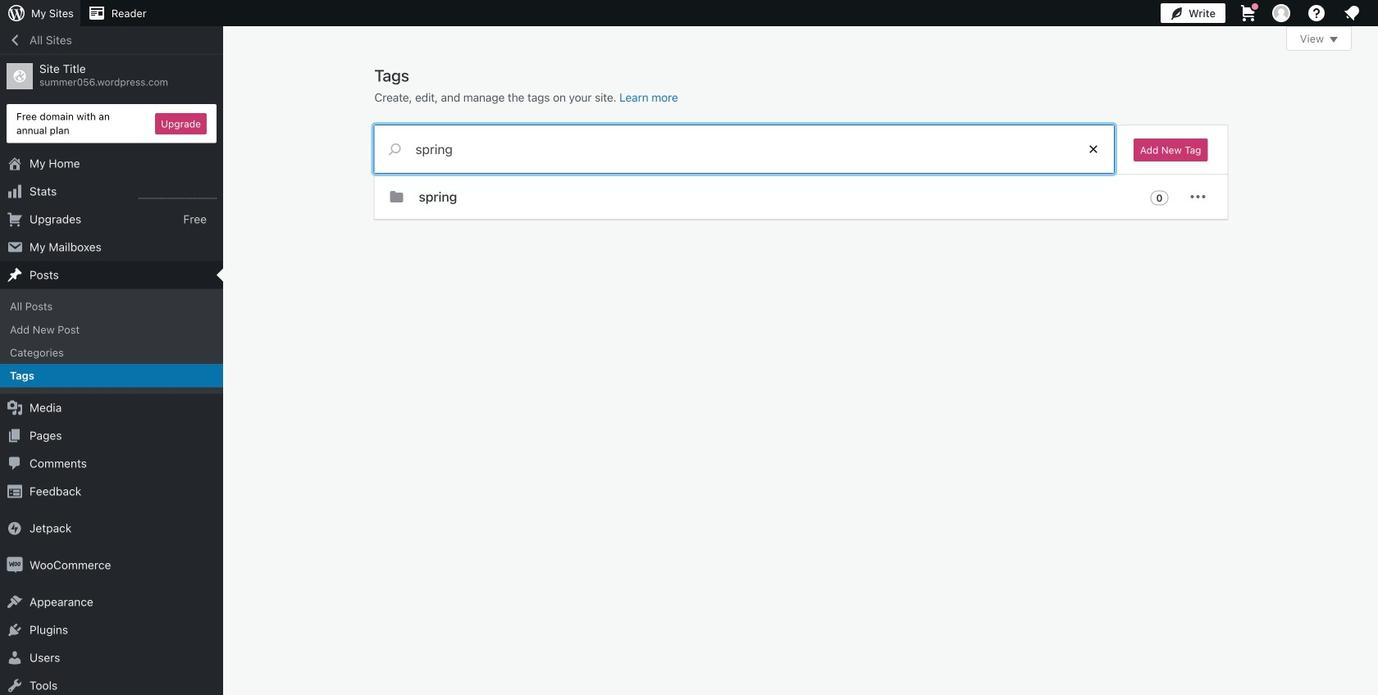 Task type: vqa. For each thing, say whether or not it's contained in the screenshot.
second list item
yes



Task type: describe. For each thing, give the bounding box(es) containing it.
highest hourly views 0 image
[[139, 188, 217, 199]]

help image
[[1307, 3, 1327, 23]]

spring image
[[387, 187, 407, 207]]

1 img image from the top
[[7, 520, 23, 537]]

1 list item from the top
[[1371, 84, 1378, 161]]

2 img image from the top
[[7, 557, 23, 574]]

my profile image
[[1272, 4, 1291, 22]]

toggle menu image
[[1188, 187, 1208, 207]]

closed image
[[1330, 37, 1338, 43]]



Task type: locate. For each thing, give the bounding box(es) containing it.
2 list item from the top
[[1371, 161, 1378, 238]]

list item
[[1371, 84, 1378, 161], [1371, 161, 1378, 238], [1371, 238, 1378, 298]]

None search field
[[375, 126, 1114, 173]]

main content
[[375, 26, 1352, 220]]

0 vertical spatial img image
[[7, 520, 23, 537]]

Search search field
[[416, 126, 1073, 173]]

manage your notifications image
[[1342, 3, 1362, 23]]

close search image
[[1073, 139, 1114, 159]]

my shopping cart image
[[1239, 3, 1259, 23]]

3 list item from the top
[[1371, 238, 1378, 298]]

1 vertical spatial img image
[[7, 557, 23, 574]]

img image
[[7, 520, 23, 537], [7, 557, 23, 574]]



